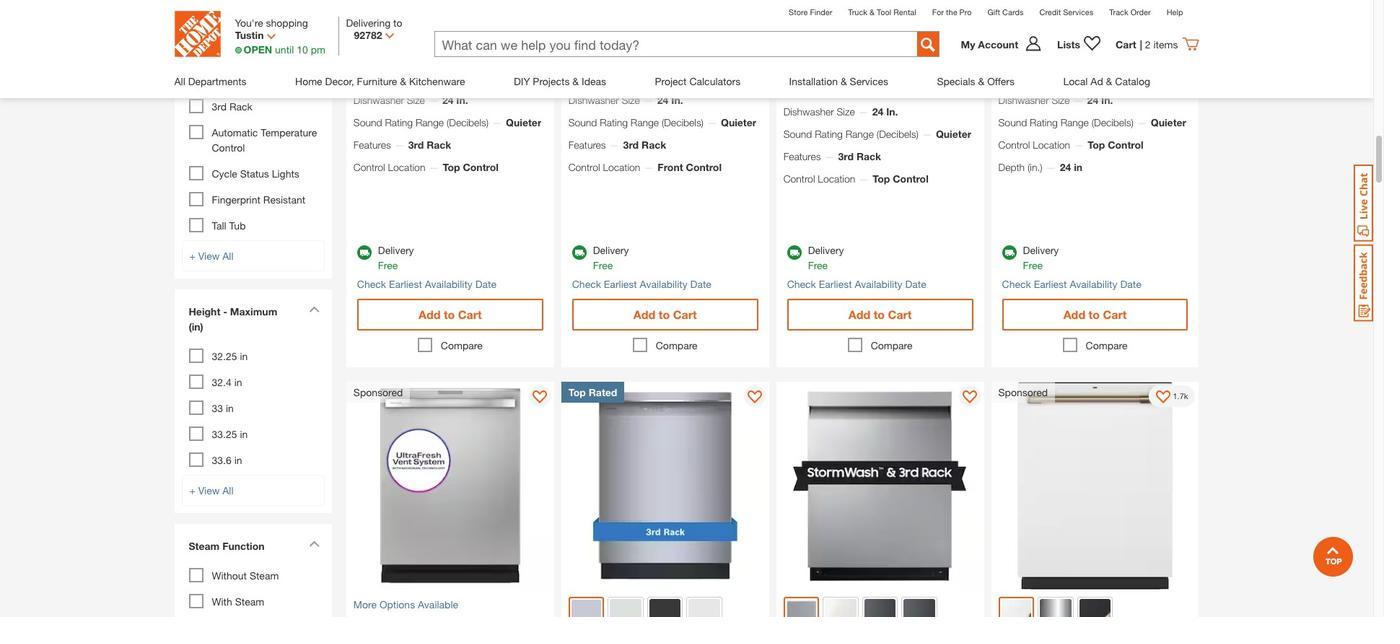 Task type: locate. For each thing, give the bounding box(es) containing it.
2 + view all from the top
[[189, 484, 234, 496]]

1 vertical spatial view
[[198, 484, 220, 496]]

view
[[198, 249, 220, 262], [198, 484, 220, 496]]

24 in. down the ad
[[1087, 94, 1113, 106]]

3 check earliest availability date from the left
[[787, 278, 927, 290]]

dishwasher size down home decor, furniture & kitchenware
[[354, 94, 425, 106]]

34.63
[[872, 83, 897, 95]]

dishwasher
[[703, 27, 755, 39], [999, 27, 1051, 39], [354, 27, 406, 39], [911, 38, 963, 50], [189, 55, 245, 67], [569, 94, 619, 106], [999, 94, 1049, 106], [354, 94, 404, 106], [784, 105, 834, 118]]

3 display image from the left
[[1157, 390, 1171, 405]]

tall inside whirlpool 24 in. fingerprint resistant stainless steel top control built-in tall tub dishwasher with third level rack, 47 dba
[[874, 38, 889, 50]]

matte black image
[[904, 599, 935, 617]]

1 availability from the left
[[425, 278, 473, 290]]

caret icon image inside 'height - maximum (in)' link
[[309, 306, 320, 312]]

automatic temperature control
[[212, 126, 317, 153]]

2 compare from the left
[[656, 339, 698, 351]]

my account link
[[961, 35, 1050, 53]]

specials & offers link
[[937, 64, 1015, 98]]

2 add to cart from the left
[[634, 307, 697, 321]]

tub inside 24 in. top control built-in tall tub dishwasher in fingerprint resistant stainless with dry boost, 3rd rack, and 47dba
[[489, 12, 505, 24]]

whirlpool 24 in. fingerprint resistant stainless steel top control built-in tall tub dishwasher with third level rack, 47 dba
[[784, 9, 974, 66]]

stainless up tub,
[[1117, 11, 1157, 24]]

height up 32.25
[[189, 305, 220, 317]]

in. inside 24 in. built-in top control stainless steel dishwasher w/stainless steel tub, 3rd rack, 48 dba
[[1013, 11, 1023, 24]]

white glass image
[[825, 599, 857, 617]]

4 free from the left
[[1023, 259, 1043, 271]]

3 earliest from the left
[[819, 278, 852, 290]]

4 availability from the left
[[1070, 278, 1118, 290]]

rack for check earliest availability date link corresponding to 24 in. fingerprint resistant stainless steel front control built-in tall tub dishwasher w/ 3rd rack, bottle jets, 45 dba link
[[642, 138, 666, 151]]

3 check earliest availability date link from the left
[[787, 276, 927, 292]]

+ view all down 33.6 at the bottom left
[[189, 484, 234, 496]]

2 caret icon image from the top
[[309, 540, 320, 547]]

4 check earliest availability date from the left
[[1002, 278, 1142, 290]]

1 add to cart button from the left
[[357, 299, 543, 331]]

sound down furniture
[[354, 116, 382, 129]]

34.625 in for front
[[657, 71, 699, 84]]

stainless inside whirlpool 24 in. fingerprint resistant stainless steel top control built-in tall tub dishwasher with third level rack, 47 dba
[[907, 23, 948, 35]]

33
[[212, 402, 223, 414]]

3rd rack down "kitchenware"
[[408, 139, 451, 151]]

caret icon image
[[309, 306, 320, 312], [309, 540, 320, 547]]

4 check earliest availability date link from the left
[[1002, 276, 1142, 292]]

1 check earliest availability date from the left
[[357, 278, 497, 290]]

fingerprint down finder
[[811, 23, 860, 35]]

availability for 3rd check earliest availability date link from left
[[855, 278, 903, 290]]

quieter for 24 in. fingerprint resistant stainless steel front control built-in tall tub dishwasher w/ 3rd rack, bottle jets, 45 dba link
[[721, 116, 757, 128]]

+ view all link down 33.6 in
[[182, 475, 325, 506]]

tustin
[[235, 29, 264, 41]]

2 available shipping image from the left
[[1002, 245, 1017, 260]]

add to cart for 24 in. built-in top control stainless steel dishwasher w/stainless steel tub, 3rd rack, 48 dba link check earliest availability date link
[[1064, 307, 1127, 321]]

control inside 24 in. top control built-in tall tub dishwasher in fingerprint resistant stainless with dry boost, 3rd rack, and 47dba
[[400, 12, 433, 24]]

(decibels) for 24 in. top control built-in tall tub dishwasher in fingerprint resistant stainless with dry boost, 3rd rack, and 47dba link
[[447, 116, 489, 129]]

& left tool
[[870, 7, 875, 17]]

4 delivery free from the left
[[1023, 244, 1059, 271]]

dba right 48
[[1041, 42, 1061, 54]]

32.25 in
[[212, 350, 248, 362]]

display image
[[747, 390, 762, 405], [963, 390, 977, 405], [1157, 390, 1171, 405]]

delivery for available shipping icon corresponding to depth (in.)
[[1023, 244, 1059, 256]]

steam function link
[[182, 531, 325, 564]]

3 date from the left
[[905, 278, 927, 290]]

matte black steel image
[[865, 599, 896, 617]]

1 vertical spatial steam
[[250, 569, 279, 581]]

1 horizontal spatial available shipping image
[[787, 245, 802, 260]]

height - max (in) for 24 in. built-in top control stainless steel dishwasher w/stainless steel tub, 3rd rack, 48 dba link
[[999, 71, 1070, 84]]

3 delivery free from the left
[[808, 244, 844, 271]]

300 series 24 in. stainless steel front control tall tub dishwasher with stainless steel tub and 3rd rack, 46 dba image
[[561, 382, 769, 590]]

compare for 24 in. fingerprint resistant stainless steel front control built-in tall tub dishwasher w/ 3rd rack, bottle jets, 45 dba link
[[656, 339, 698, 351]]

steam down without steam
[[235, 595, 264, 607]]

34.625 in for 24
[[1087, 71, 1129, 84]]

open until 10 pm
[[244, 43, 325, 56]]

stainless steel image left white glass icon
[[786, 600, 816, 617]]

max
[[606, 71, 625, 84], [1036, 71, 1055, 84], [391, 72, 410, 84], [821, 83, 840, 95]]

rack, inside whirlpool 24 in. fingerprint resistant stainless steel top control built-in tall tub dishwasher with third level rack, 47 dba
[[857, 53, 883, 66]]

check earliest availability date link
[[357, 276, 497, 292], [572, 276, 712, 292], [787, 276, 927, 292], [1002, 276, 1142, 292]]

steel up items
[[1160, 11, 1183, 24]]

1 vertical spatial +
[[189, 484, 196, 496]]

0 horizontal spatial available shipping image
[[572, 245, 587, 260]]

3rd inside 24 in. fingerprint resistant stainless steel front control built-in tall tub dishwasher w/ 3rd rack, bottle jets, 45 dba
[[582, 42, 597, 54]]

sound rating range (decibels) down "kitchenware"
[[354, 116, 489, 129]]

1 horizontal spatial top control
[[873, 172, 929, 185]]

top inside 24 in. top control built-in tall tub dishwasher in fingerprint resistant stainless with dry boost, 3rd rack, and 47dba
[[381, 12, 398, 24]]

you're shopping
[[235, 17, 308, 29]]

1 date from the left
[[475, 278, 497, 290]]

dishwasher size for 24 in. built-in top control stainless steel dishwasher w/stainless steel tub, 3rd rack, 48 dba link
[[999, 94, 1070, 106]]

all left departments
[[174, 75, 185, 87]]

height - max (in) down third
[[784, 83, 855, 95]]

height for 24 in. top control built-in tall tub dishwasher in fingerprint resistant stainless with dry boost, 3rd rack, and 47dba link
[[354, 72, 382, 84]]

available shipping image
[[357, 245, 372, 260], [787, 245, 802, 260]]

open
[[244, 43, 272, 56]]

dishwasher inside 24 in. top control built-in tall tub dishwasher in fingerprint resistant stainless with dry boost, 3rd rack, and 47dba
[[354, 27, 406, 39]]

+ view all
[[189, 249, 234, 262], [189, 484, 234, 496]]

function
[[222, 540, 265, 552]]

rack down 34.63
[[857, 150, 881, 162]]

to for 3rd check earliest availability date link from left
[[874, 307, 885, 321]]

3 free from the left
[[808, 259, 828, 271]]

0 horizontal spatial available shipping image
[[357, 245, 372, 260]]

with left dry
[[397, 42, 416, 54]]

2 vertical spatial steam
[[235, 595, 264, 607]]

2 sponsored from the left
[[999, 386, 1048, 398]]

3 delivery from the left
[[808, 244, 844, 256]]

1 + view all from the top
[[189, 249, 234, 262]]

1 horizontal spatial with
[[784, 53, 802, 66]]

check earliest availability date for 24 in. top control built-in tall tub dishwasher in fingerprint resistant stainless with dry boost, 3rd rack, and 47dba link
[[357, 278, 497, 290]]

stainless steel image for the custom image
[[571, 600, 601, 617]]

24 inside 24 in. fingerprint resistant stainless steel front control built-in tall tub dishwasher w/ 3rd rack, bottle jets, 45 dba
[[569, 11, 580, 24]]

sound
[[569, 116, 597, 128], [999, 116, 1027, 128], [354, 116, 382, 129], [784, 128, 812, 140]]

1 sponsored from the left
[[354, 386, 403, 398]]

0 horizontal spatial 34.625
[[442, 72, 473, 84]]

1 vertical spatial + view all
[[189, 484, 234, 496]]

- for 24 in. built-in top control stainless steel dishwasher w/stainless steel tub, 3rd rack, 48 dba link
[[1030, 71, 1033, 84]]

rack up front control
[[642, 138, 666, 151]]

32.4 in
[[212, 376, 242, 388]]

top control
[[1088, 138, 1144, 151], [443, 161, 499, 174], [873, 172, 929, 185]]

delivery for available shipping image for 34.625
[[378, 244, 414, 256]]

size down "kitchenware"
[[407, 94, 425, 106]]

sound for 24 in. top control built-in tall tub dishwasher in fingerprint resistant stainless with dry boost, 3rd rack, and 47dba link
[[354, 116, 382, 129]]

add for 24 in. top control built-in tall tub dishwasher in fingerprint resistant stainless with dry boost, 3rd rack, and 47dba link
[[419, 307, 441, 321]]

range for 24 in. fingerprint resistant stainless steel front control built-in tall tub dishwasher w/ 3rd rack, bottle jets, 45 dba link
[[631, 116, 659, 128]]

steel
[[736, 11, 759, 24], [1160, 11, 1183, 24], [951, 23, 974, 35], [1109, 27, 1131, 39]]

height - max (in)
[[569, 71, 640, 84], [999, 71, 1070, 84], [354, 72, 425, 84], [784, 83, 855, 95]]

in up 'boost,'
[[460, 12, 469, 24]]

2 add from the left
[[634, 307, 656, 321]]

display image
[[532, 390, 547, 405]]

height for 24 in. built-in top control stainless steel dishwasher w/stainless steel tub, 3rd rack, 48 dba link
[[999, 71, 1027, 84]]

4 date from the left
[[1120, 278, 1142, 290]]

0 horizontal spatial with
[[397, 42, 416, 54]]

1 add from the left
[[419, 307, 441, 321]]

3 add to cart button from the left
[[787, 299, 973, 331]]

0 horizontal spatial sponsored
[[354, 386, 403, 398]]

rating down installation & services
[[815, 128, 843, 140]]

compare for 24 in. built-in top control stainless steel dishwasher w/stainless steel tub, 3rd rack, 48 dba link
[[1086, 339, 1128, 351]]

the home depot image
[[174, 11, 221, 57]]

ideas
[[582, 75, 606, 87]]

fingerprint
[[596, 11, 645, 24], [811, 23, 860, 35], [420, 27, 468, 39], [212, 193, 261, 205]]

in right project
[[691, 71, 699, 84]]

available shipping image for control location
[[572, 245, 587, 260]]

size
[[622, 94, 640, 106], [1052, 94, 1070, 106], [407, 94, 425, 106], [837, 105, 855, 118]]

4 add to cart button from the left
[[1002, 299, 1188, 331]]

1 horizontal spatial sponsored
[[999, 386, 1048, 398]]

1 stainless steel image from the left
[[571, 600, 601, 617]]

resistant inside 24 in. top control built-in tall tub dishwasher in fingerprint resistant stainless with dry boost, 3rd rack, and 47dba
[[471, 27, 513, 39]]

& left offers at the right top of page
[[978, 75, 985, 87]]

size for 24 in. built-in top control stainless steel dishwasher w/stainless steel tub, 3rd rack, 48 dba link
[[1052, 94, 1070, 106]]

range for 24 in. top control built-in tall tub dishwasher in fingerprint resistant stainless with dry boost, 3rd rack, and 47dba link
[[416, 116, 444, 129]]

2 horizontal spatial display image
[[1157, 390, 1171, 405]]

2 display image from the left
[[963, 390, 977, 405]]

0 vertical spatial + view all link
[[182, 240, 325, 271]]

24 in. down 34.63
[[872, 105, 898, 118]]

caret icon image inside steam function link
[[309, 540, 320, 547]]

rack down "kitchenware"
[[427, 139, 451, 151]]

0 vertical spatial front
[[569, 27, 592, 39]]

47dba
[[354, 57, 384, 70]]

services
[[1063, 7, 1094, 17], [850, 75, 889, 87]]

view for 33.6 in
[[198, 484, 220, 496]]

built- up 'boost,'
[[436, 12, 460, 24]]

2 check earliest availability date from the left
[[572, 278, 712, 290]]

home decor, furniture & kitchenware
[[295, 75, 465, 87]]

0 horizontal spatial dba
[[697, 42, 716, 54]]

caret icon image right function
[[309, 540, 320, 547]]

size down bottle
[[622, 94, 640, 106]]

delivery for control location available shipping icon
[[593, 244, 629, 256]]

fingerprint inside whirlpool 24 in. fingerprint resistant stainless steel top control built-in tall tub dishwasher with third level rack, 47 dba
[[811, 23, 860, 35]]

4 delivery from the left
[[1023, 244, 1059, 256]]

2 view from the top
[[198, 484, 220, 496]]

3rd inside 24 in. top control built-in tall tub dishwasher in fingerprint resistant stainless with dry boost, 3rd rack, and 47dba
[[469, 42, 484, 54]]

1 horizontal spatial stainless steel image
[[786, 600, 816, 617]]

feedback link image
[[1354, 244, 1374, 322]]

1 check from the left
[[357, 278, 386, 290]]

rack,
[[600, 42, 626, 54], [999, 42, 1024, 54], [487, 42, 513, 54], [857, 53, 883, 66]]

1 horizontal spatial 34.625 in
[[657, 71, 699, 84]]

more
[[354, 598, 377, 610]]

location for check earliest availability date link corresponding to 24 in. fingerprint resistant stainless steel front control built-in tall tub dishwasher w/ 3rd rack, bottle jets, 45 dba link
[[603, 161, 640, 173]]

0 vertical spatial + view all
[[189, 249, 234, 262]]

+ view all link down tall tub link
[[182, 240, 325, 271]]

rack, left 47
[[857, 53, 883, 66]]

height - max (in) for 24 in. top control built-in tall tub dishwasher in fingerprint resistant stainless with dry boost, 3rd rack, and 47dba link
[[354, 72, 425, 84]]

1 available shipping image from the left
[[572, 245, 587, 260]]

caret icon image right maximum
[[309, 306, 320, 312]]

sound down "ideas"
[[569, 116, 597, 128]]

jets,
[[658, 42, 680, 54]]

with inside whirlpool 24 in. fingerprint resistant stainless steel top control built-in tall tub dishwasher with third level rack, 47 dba
[[784, 53, 802, 66]]

1 horizontal spatial dba
[[900, 53, 919, 66]]

dba inside 24 in. fingerprint resistant stainless steel front control built-in tall tub dishwasher w/ 3rd rack, bottle jets, 45 dba
[[697, 42, 716, 54]]

1 available shipping image from the left
[[357, 245, 372, 260]]

4 compare from the left
[[1086, 339, 1128, 351]]

control location for check earliest availability date link corresponding to 24 in. fingerprint resistant stainless steel front control built-in tall tub dishwasher w/ 3rd rack, bottle jets, 45 dba link's the add to cart button
[[569, 161, 640, 173]]

2 availability from the left
[[640, 278, 688, 290]]

2 vertical spatial all
[[222, 484, 234, 496]]

built- up bottle
[[631, 27, 655, 39]]

24 inside whirlpool 24 in. fingerprint resistant stainless steel top control built-in tall tub dishwasher with third level rack, 47 dba
[[784, 23, 795, 35]]

1 vertical spatial caret icon image
[[309, 540, 320, 547]]

dba
[[697, 42, 716, 54], [1041, 42, 1061, 54], [900, 53, 919, 66]]

1 delivery free from the left
[[378, 244, 414, 271]]

3 availability from the left
[[855, 278, 903, 290]]

in right 33
[[226, 402, 234, 414]]

with inside 24 in. top control built-in tall tub dishwasher in fingerprint resistant stainless with dry boost, 3rd rack, and 47dba
[[397, 42, 416, 54]]

delivery free for control location available shipping icon
[[593, 244, 629, 271]]

2 add to cart button from the left
[[572, 299, 758, 331]]

rating down "ideas"
[[600, 116, 628, 128]]

rating for 24 in. built-in top control stainless steel dishwasher w/stainless steel tub, 3rd rack, 48 dba link
[[1030, 116, 1058, 128]]

stainless steel image
[[1040, 599, 1072, 617]]

(decibels)
[[662, 116, 704, 128], [1092, 116, 1134, 128], [447, 116, 489, 129], [877, 128, 919, 140]]

sound down offers at the right top of page
[[999, 116, 1027, 128]]

compare for 24 in. top control built-in tall tub dishwasher in fingerprint resistant stainless with dry boost, 3rd rack, and 47dba link
[[441, 339, 483, 351]]

2 check earliest availability date link from the left
[[572, 276, 712, 292]]

1 vertical spatial front
[[658, 161, 683, 173]]

33.25
[[212, 428, 237, 440]]

24 in. for 24 in. fingerprint resistant stainless steel front control built-in tall tub dishwasher w/ 3rd rack, bottle jets, 45 dba link
[[657, 94, 683, 106]]

services down 47
[[850, 75, 889, 87]]

- for 24 in. top control built-in tall tub dishwasher in fingerprint resistant stainless with dry boost, 3rd rack, and 47dba link
[[385, 72, 388, 84]]

0 vertical spatial caret icon image
[[309, 306, 320, 312]]

4 add to cart from the left
[[1064, 307, 1127, 321]]

sound rating range (decibels) down local
[[999, 116, 1134, 128]]

dishwasher inside 24 in. built-in top control stainless steel dishwasher w/stainless steel tub, 3rd rack, 48 dba
[[999, 27, 1051, 39]]

more options available link
[[354, 597, 547, 612]]

24 inside 24 in. built-in top control stainless steel dishwasher w/stainless steel tub, 3rd rack, 48 dba
[[999, 11, 1010, 24]]

3 check from the left
[[787, 278, 816, 290]]

steam up 'without'
[[189, 540, 220, 552]]

0 horizontal spatial display image
[[747, 390, 762, 405]]

dishwasher up 47dba
[[354, 27, 406, 39]]

3 compare from the left
[[871, 339, 913, 351]]

0 horizontal spatial stainless steel image
[[571, 600, 601, 617]]

3 add to cart from the left
[[849, 307, 912, 321]]

rack, left 48
[[999, 42, 1024, 54]]

rating for 24 in. fingerprint resistant stainless steel front control built-in tall tub dishwasher w/ 3rd rack, bottle jets, 45 dba link
[[600, 116, 628, 128]]

bottle
[[629, 42, 655, 54]]

0 vertical spatial steam
[[189, 540, 220, 552]]

fingerprint resistant matte black image
[[1080, 599, 1111, 617]]

dba right 45
[[697, 42, 716, 54]]

resistant inside whirlpool 24 in. fingerprint resistant stainless steel top control built-in tall tub dishwasher with third level rack, 47 dba
[[863, 23, 905, 35]]

4 check from the left
[[1002, 278, 1031, 290]]

4 add from the left
[[1064, 307, 1086, 321]]

max for 24 in. top control built-in tall tub dishwasher in fingerprint resistant stainless with dry boost, 3rd rack, and 47dba link
[[391, 72, 410, 84]]

earliest for control location available shipping icon
[[604, 278, 637, 290]]

steam
[[189, 540, 220, 552], [250, 569, 279, 581], [235, 595, 264, 607]]

92782
[[354, 29, 382, 41]]

top inside 24 in. built-in top control stainless steel dishwasher w/stainless steel tub, 3rd rack, 48 dba
[[1061, 11, 1078, 24]]

1 delivery from the left
[[378, 244, 414, 256]]

+ for tall
[[189, 249, 196, 262]]

lights
[[272, 167, 299, 179]]

0 vertical spatial +
[[189, 249, 196, 262]]

dishwasher features link
[[182, 47, 325, 95]]

in
[[1050, 11, 1059, 24], [460, 12, 469, 24], [655, 27, 663, 39], [863, 38, 871, 50]]

-
[[600, 71, 603, 84], [1030, 71, 1033, 84], [385, 72, 388, 84], [815, 83, 818, 95], [223, 305, 227, 317]]

dishwasher size down "ideas"
[[569, 94, 640, 106]]

control location
[[999, 138, 1071, 151], [569, 161, 640, 173], [354, 161, 425, 174], [784, 172, 855, 185]]

available shipping image
[[572, 245, 587, 260], [1002, 245, 1017, 260]]

1 vertical spatial services
[[850, 75, 889, 87]]

& down level
[[841, 75, 847, 87]]

3rd inside 24 in. built-in top control stainless steel dishwasher w/stainless steel tub, 3rd rack, 48 dba
[[1156, 27, 1171, 39]]

add to cart button for check earliest availability date link corresponding to 24 in. fingerprint resistant stainless steel front control built-in tall tub dishwasher w/ 3rd rack, bottle jets, 45 dba link
[[572, 299, 758, 331]]

1 display image from the left
[[747, 390, 762, 405]]

1 horizontal spatial 34.625
[[657, 71, 688, 84]]

with
[[397, 42, 416, 54], [784, 53, 802, 66]]

add to cart
[[419, 307, 482, 321], [634, 307, 697, 321], [849, 307, 912, 321], [1064, 307, 1127, 321]]

delivery free for available shipping image for 34.625
[[378, 244, 414, 271]]

1 add to cart from the left
[[419, 307, 482, 321]]

height
[[569, 71, 597, 84], [999, 71, 1027, 84], [354, 72, 382, 84], [784, 83, 812, 95], [189, 305, 220, 317]]

2 delivery free from the left
[[593, 244, 629, 271]]

range
[[631, 116, 659, 128], [1061, 116, 1089, 128], [416, 116, 444, 129], [846, 128, 874, 140]]

34.625 in
[[657, 71, 699, 84], [1087, 71, 1129, 84], [442, 72, 484, 84]]

in right delivering to
[[409, 27, 417, 39]]

2 + view all link from the top
[[182, 475, 325, 506]]

smart 46 dba dishwasher with stormwash in stainless steel image
[[776, 382, 984, 590]]

built- up level
[[839, 38, 863, 50]]

24 in. fingerprint resistant matte white top control built-in dishwasher w/stainless steel tub, 3rd rack, 45 dba image
[[991, 382, 1199, 590]]

steam inside steam function link
[[189, 540, 220, 552]]

sound rating range (decibels) down project
[[569, 116, 704, 128]]

24 in. for 24 in. top control built-in tall tub dishwasher in fingerprint resistant stainless with dry boost, 3rd rack, and 47dba link
[[442, 94, 468, 106]]

account
[[978, 38, 1018, 50]]

dishwasher down for
[[911, 38, 963, 50]]

1 horizontal spatial available shipping image
[[1002, 245, 1017, 260]]

1 horizontal spatial services
[[1063, 7, 1094, 17]]

check earliest availability date link for 24 in. top control built-in tall tub dishwasher in fingerprint resistant stainless with dry boost, 3rd rack, and 47dba link
[[357, 276, 497, 292]]

4 earliest from the left
[[1034, 278, 1067, 290]]

height - max (in) down w/
[[569, 71, 640, 84]]

& right furniture
[[400, 75, 406, 87]]

dishwasher down installation in the right of the page
[[784, 105, 834, 118]]

0 horizontal spatial services
[[850, 75, 889, 87]]

dishwasher size down installation in the right of the page
[[784, 105, 855, 118]]

tall inside 24 in. fingerprint resistant stainless steel front control built-in tall tub dishwasher w/ 3rd rack, bottle jets, 45 dba
[[666, 27, 681, 39]]

2 available shipping image from the left
[[787, 245, 802, 260]]

view down 33.6 at the bottom left
[[198, 484, 220, 496]]

options
[[380, 598, 415, 610]]

cycle status lights
[[212, 167, 299, 179]]

add to cart button for 24 in. built-in top control stainless steel dishwasher w/stainless steel tub, 3rd rack, 48 dba link check earliest availability date link
[[1002, 299, 1188, 331]]

steel left 'store'
[[736, 11, 759, 24]]

1 vertical spatial all
[[222, 249, 234, 262]]

stainless down 92782
[[354, 42, 394, 54]]

check for check earliest availability date link associated with 24 in. top control built-in tall tub dishwasher in fingerprint resistant stainless with dry boost, 3rd rack, and 47dba link
[[357, 278, 386, 290]]

2 stainless steel image from the left
[[786, 600, 816, 617]]

1 + view all link from the top
[[182, 240, 325, 271]]

0 vertical spatial view
[[198, 249, 220, 262]]

white image
[[689, 599, 720, 617]]

free for available shipping image corresponding to 34.63
[[808, 259, 828, 271]]

&
[[870, 7, 875, 17], [400, 75, 406, 87], [573, 75, 579, 87], [841, 75, 847, 87], [978, 75, 985, 87], [1106, 75, 1113, 87]]

more options available
[[354, 598, 458, 610]]

height down my account link
[[999, 71, 1027, 84]]

stainless steel image for white glass icon
[[786, 600, 816, 617]]

third
[[805, 53, 828, 66]]

2 horizontal spatial 34.625
[[1087, 71, 1118, 84]]

earliest
[[389, 278, 422, 290], [604, 278, 637, 290], [819, 278, 852, 290], [1034, 278, 1067, 290]]

rating for 24 in. top control built-in tall tub dishwasher in fingerprint resistant stainless with dry boost, 3rd rack, and 47dba link
[[385, 116, 413, 129]]

2 delivery from the left
[[593, 244, 629, 256]]

32.25
[[212, 350, 237, 362]]

2 + from the top
[[189, 484, 196, 496]]

all down tall tub link
[[222, 249, 234, 262]]

in. down project
[[671, 94, 683, 106]]

0 horizontal spatial 34.625 in
[[442, 72, 484, 84]]

rack, left and
[[487, 42, 513, 54]]

2 check from the left
[[572, 278, 601, 290]]

0 horizontal spatial front
[[569, 27, 592, 39]]

34.625 for front control
[[657, 71, 688, 84]]

dishwasher down offers at the right top of page
[[999, 94, 1049, 106]]

gift
[[988, 7, 1000, 17]]

delivery for available shipping image corresponding to 34.63
[[808, 244, 844, 256]]

dba right 47
[[900, 53, 919, 66]]

24 in. down "kitchenware"
[[442, 94, 468, 106]]

1 compare from the left
[[441, 339, 483, 351]]

2 date from the left
[[690, 278, 712, 290]]

front inside 24 in. fingerprint resistant stainless steel front control built-in tall tub dishwasher w/ 3rd rack, bottle jets, 45 dba
[[569, 27, 592, 39]]

0 horizontal spatial top control
[[443, 161, 499, 174]]

custom image
[[610, 599, 642, 617]]

in. down local ad & catalog
[[1101, 94, 1113, 106]]

in up w/stainless
[[1050, 11, 1059, 24]]

34.625 for 24 in
[[1087, 71, 1118, 84]]

fingerprint up bottle
[[596, 11, 645, 24]]

1 earliest from the left
[[389, 278, 422, 290]]

24 in. built-in top control stainless steel dishwasher w/stainless steel tub, 3rd rack, 48 dba link
[[999, 0, 1192, 55]]

dba inside whirlpool 24 in. fingerprint resistant stainless steel top control built-in tall tub dishwasher with third level rack, 47 dba
[[900, 53, 919, 66]]

sound for 24 in. built-in top control stainless steel dishwasher w/stainless steel tub, 3rd rack, 48 dba link
[[999, 116, 1027, 128]]

1 view from the top
[[198, 249, 220, 262]]

in. inside 24 in. top control built-in tall tub dishwasher in fingerprint resistant stainless with dry boost, 3rd rack, and 47dba
[[368, 12, 378, 24]]

tall tub
[[212, 219, 246, 231]]

1 check earliest availability date link from the left
[[357, 276, 497, 292]]

1 free from the left
[[378, 259, 398, 271]]

1 horizontal spatial display image
[[963, 390, 977, 405]]

in. for 24 in. built-in top control stainless steel dishwasher w/stainless steel tub, 3rd rack, 48 dba link
[[1101, 94, 1113, 106]]

2 horizontal spatial 34.625 in
[[1087, 71, 1129, 84]]

(decibels) down "kitchenware"
[[447, 116, 489, 129]]

24 in. down project
[[657, 94, 683, 106]]

0 vertical spatial services
[[1063, 7, 1094, 17]]

in. inside 24 in. fingerprint resistant stainless steel front control built-in tall tub dishwasher w/ 3rd rack, bottle jets, 45 dba
[[583, 11, 593, 24]]

None text field
[[435, 32, 903, 58]]

3 add from the left
[[849, 307, 871, 321]]

stainless steel image
[[571, 600, 601, 617], [786, 600, 816, 617]]

rack, left bottle
[[600, 42, 626, 54]]

height down w/
[[569, 71, 597, 84]]

and
[[516, 42, 533, 54]]

control inside 24 in. fingerprint resistant stainless steel front control built-in tall tub dishwasher w/ 3rd rack, bottle jets, 45 dba
[[595, 27, 628, 39]]

in up 'jets,' at the left top of the page
[[655, 27, 663, 39]]

in. up "ideas"
[[583, 11, 593, 24]]

(decibels) down project
[[662, 116, 704, 128]]

range down 34.63
[[846, 128, 874, 140]]

delivery free
[[378, 244, 414, 271], [593, 244, 629, 271], [808, 244, 844, 271], [1023, 244, 1059, 271]]

fingerprint inside 24 in. top control built-in tall tub dishwasher in fingerprint resistant stainless with dry boost, 3rd rack, and 47dba
[[420, 27, 468, 39]]

45
[[683, 42, 694, 54]]

steel inside whirlpool 24 in. fingerprint resistant stainless steel top control built-in tall tub dishwasher with third level rack, 47 dba
[[951, 23, 974, 35]]

dba inside 24 in. built-in top control stainless steel dishwasher w/stainless steel tub, 3rd rack, 48 dba
[[1041, 42, 1061, 54]]

built- right cards
[[1026, 11, 1050, 24]]

tall tub link
[[212, 219, 246, 231]]

2 free from the left
[[593, 259, 613, 271]]

height - max (in) down 48
[[999, 71, 1070, 84]]

without steam link
[[212, 569, 279, 581]]

2 horizontal spatial top control
[[1088, 138, 1144, 151]]

2 earliest from the left
[[604, 278, 637, 290]]

with steam
[[212, 595, 264, 607]]

rating up (in.)
[[1030, 116, 1058, 128]]

all down 33.6 in
[[222, 484, 234, 496]]

32.4
[[212, 376, 232, 388]]

steam down steam function link
[[250, 569, 279, 581]]

size for 24 in. fingerprint resistant stainless steel front control built-in tall tub dishwasher w/ 3rd rack, bottle jets, 45 dba link
[[622, 94, 640, 106]]

gift cards link
[[988, 7, 1024, 17]]

1 + from the top
[[189, 249, 196, 262]]

height down 47dba
[[354, 72, 382, 84]]

& inside "link"
[[841, 75, 847, 87]]

2 horizontal spatial dba
[[1041, 42, 1061, 54]]

sponsored
[[354, 386, 403, 398], [999, 386, 1048, 398]]

None text field
[[435, 32, 903, 58]]

add
[[419, 307, 441, 321], [634, 307, 656, 321], [849, 307, 871, 321], [1064, 307, 1086, 321]]

1 vertical spatial + view all link
[[182, 475, 325, 506]]

in. down whirlpool
[[798, 23, 808, 35]]

dishwasher features
[[189, 55, 245, 83]]

steel up the my
[[951, 23, 974, 35]]

delivery free for available shipping icon corresponding to depth (in.)
[[1023, 244, 1059, 271]]

dishwasher size
[[569, 94, 640, 106], [999, 94, 1070, 106], [354, 94, 425, 106], [784, 105, 855, 118]]

decor,
[[325, 75, 354, 87]]

33.25 in
[[212, 428, 248, 440]]

in. for 24 in. fingerprint resistant stainless steel front control built-in tall tub dishwasher w/ 3rd rack, bottle jets, 45 dba link
[[671, 94, 683, 106]]

earliest for available shipping image corresponding to 34.63
[[819, 278, 852, 290]]

dishwasher up calculators
[[703, 27, 755, 39]]

1 caret icon image from the top
[[309, 306, 320, 312]]

(in)
[[628, 71, 640, 84], [1058, 71, 1070, 84], [412, 72, 425, 84], [843, 83, 855, 95], [189, 320, 203, 332]]

sound down installation in the right of the page
[[784, 128, 812, 140]]

in down truck
[[863, 38, 871, 50]]

top
[[1061, 11, 1078, 24], [381, 12, 398, 24], [784, 38, 800, 50], [1088, 138, 1105, 151], [443, 161, 460, 174], [873, 172, 890, 185], [569, 386, 586, 398]]

in. down "kitchenware"
[[456, 94, 468, 106]]

stainless up 'submit search' image at right
[[907, 23, 948, 35]]

48
[[1027, 42, 1038, 54]]



Task type: describe. For each thing, give the bounding box(es) containing it.
sound for 24 in. fingerprint resistant stainless steel front control built-in tall tub dishwasher w/ 3rd rack, bottle jets, 45 dba link
[[569, 116, 597, 128]]

sound rating range (decibels) for 24 in. fingerprint resistant stainless steel front control built-in tall tub dishwasher w/ 3rd rack, bottle jets, 45 dba link
[[569, 116, 704, 128]]

check earliest availability date link for 24 in. fingerprint resistant stainless steel front control built-in tall tub dishwasher w/ 3rd rack, bottle jets, 45 dba link
[[572, 276, 712, 292]]

34.625 for top control
[[442, 72, 473, 84]]

dishwasher down home decor, furniture & kitchenware
[[354, 94, 404, 106]]

help link
[[1167, 7, 1183, 17]]

24 in
[[1060, 161, 1083, 173]]

check for check earliest availability date link corresponding to 24 in. fingerprint resistant stainless steel front control built-in tall tub dishwasher w/ 3rd rack, bottle jets, 45 dba link
[[572, 278, 601, 290]]

add for 24 in. built-in top control stainless steel dishwasher w/stainless steel tub, 3rd rack, 48 dba link
[[1064, 307, 1086, 321]]

height - maximum (in) link
[[182, 296, 325, 345]]

departments
[[188, 75, 247, 87]]

specials & offers
[[937, 75, 1015, 87]]

check earliest availability date link for 24 in. built-in top control stainless steel dishwasher w/stainless steel tub, 3rd rack, 48 dba link
[[1002, 276, 1142, 292]]

in inside 24 in. fingerprint resistant stainless steel front control built-in tall tub dishwasher w/ 3rd rack, bottle jets, 45 dba
[[655, 27, 663, 39]]

3rd rack up automatic
[[212, 100, 252, 112]]

level
[[831, 53, 855, 66]]

all for -
[[222, 484, 234, 496]]

control location for the add to cart button related to 3rd check earliest availability date link from left
[[784, 172, 855, 185]]

caret icon image for height - maximum (in)
[[309, 306, 320, 312]]

24 in. top control built-in tall tub dishwasher in fingerprint resistant stainless with dry boost, 3rd rack, and 47dba
[[354, 12, 533, 70]]

caret icon image for steam function
[[309, 540, 320, 547]]

dishwasher inside 24 in. fingerprint resistant stainless steel front control built-in tall tub dishwasher w/ 3rd rack, bottle jets, 45 dba
[[703, 27, 755, 39]]

+ for 33.6
[[189, 484, 196, 496]]

(in.)
[[1028, 161, 1043, 173]]

steel inside 24 in. fingerprint resistant stainless steel front control built-in tall tub dishwasher w/ 3rd rack, bottle jets, 45 dba
[[736, 11, 759, 24]]

control location for check earliest availability date link associated with 24 in. top control built-in tall tub dishwasher in fingerprint resistant stainless with dry boost, 3rd rack, and 47dba link's the add to cart button
[[354, 161, 425, 174]]

in. down 34.63 in
[[886, 105, 898, 118]]

project
[[655, 75, 687, 87]]

temperature
[[261, 126, 317, 138]]

finder
[[810, 7, 832, 17]]

size for 24 in. top control built-in tall tub dishwasher in fingerprint resistant stainless with dry boost, 3rd rack, and 47dba link
[[407, 94, 425, 106]]

location for 3rd check earliest availability date link from left
[[818, 172, 855, 185]]

2
[[1145, 38, 1151, 50]]

track order link
[[1110, 7, 1151, 17]]

fingerprint up tall tub
[[212, 193, 261, 205]]

in inside 24 in. top control built-in tall tub dishwasher in fingerprint resistant stainless with dry boost, 3rd rack, and 47dba
[[409, 27, 417, 39]]

sound rating range (decibels) for 24 in. built-in top control stainless steel dishwasher w/stainless steel tub, 3rd rack, 48 dba link
[[999, 116, 1134, 128]]

project calculators
[[655, 75, 741, 87]]

dba for 24 in. fingerprint resistant stainless steel front control built-in tall tub dishwasher w/ 3rd rack, bottle jets, 45 dba
[[697, 42, 716, 54]]

dishwasher size for 24 in. top control built-in tall tub dishwasher in fingerprint resistant stainless with dry boost, 3rd rack, and 47dba link
[[354, 94, 425, 106]]

height - max (in) for 24 in. fingerprint resistant stainless steel front control built-in tall tub dishwasher w/ 3rd rack, bottle jets, 45 dba link
[[569, 71, 640, 84]]

calculators
[[690, 75, 741, 87]]

date for 3rd check earliest availability date link from left
[[905, 278, 927, 290]]

size down installation & services "link"
[[837, 105, 855, 118]]

check for 3rd check earliest availability date link from left
[[787, 278, 816, 290]]

in right the ad
[[1121, 71, 1129, 84]]

34.625 in for top
[[442, 72, 484, 84]]

stainless inside 24 in. built-in top control stainless steel dishwasher w/stainless steel tub, 3rd rack, 48 dba
[[1117, 11, 1157, 24]]

installation & services link
[[789, 64, 889, 98]]

dishwasher size for 24 in. fingerprint resistant stainless steel front control built-in tall tub dishwasher w/ 3rd rack, bottle jets, 45 dba link
[[569, 94, 640, 106]]

(decibels) for 24 in. fingerprint resistant stainless steel front control built-in tall tub dishwasher w/ 3rd rack, bottle jets, 45 dba link
[[662, 116, 704, 128]]

cycle status lights link
[[212, 167, 299, 179]]

add to cart for check earliest availability date link corresponding to 24 in. fingerprint resistant stainless steel front control built-in tall tub dishwasher w/ 3rd rack, bottle jets, 45 dba link
[[634, 307, 697, 321]]

built- inside 24 in. top control built-in tall tub dishwasher in fingerprint resistant stainless with dry boost, 3rd rack, and 47dba
[[436, 12, 460, 24]]

without
[[212, 569, 247, 581]]

max for 24 in. built-in top control stainless steel dishwasher w/stainless steel tub, 3rd rack, 48 dba link
[[1036, 71, 1055, 84]]

dishwasher inside 'link'
[[189, 55, 245, 67]]

for the pro
[[932, 7, 972, 17]]

fingerprint resistant link
[[212, 193, 305, 205]]

kitchenware
[[409, 75, 465, 87]]

for the pro link
[[932, 7, 972, 17]]

rack, inside 24 in. fingerprint resistant stainless steel front control built-in tall tub dishwasher w/ 3rd rack, bottle jets, 45 dba
[[600, 42, 626, 54]]

- for 24 in. fingerprint resistant stainless steel front control built-in tall tub dishwasher w/ 3rd rack, bottle jets, 45 dba link
[[600, 71, 603, 84]]

tub,
[[1134, 27, 1154, 39]]

front control
[[658, 161, 722, 173]]

10
[[297, 43, 308, 56]]

black image
[[650, 599, 681, 617]]

to for check earliest availability date link corresponding to 24 in. fingerprint resistant stainless steel front control built-in tall tub dishwasher w/ 3rd rack, bottle jets, 45 dba link
[[659, 307, 670, 321]]

with
[[212, 595, 232, 607]]

local ad & catalog link
[[1063, 64, 1151, 98]]

check for 24 in. built-in top control stainless steel dishwasher w/stainless steel tub, 3rd rack, 48 dba link check earliest availability date link
[[1002, 278, 1031, 290]]

height inside height - maximum (in)
[[189, 305, 220, 317]]

available shipping image for 34.625
[[357, 245, 372, 260]]

tub inside whirlpool 24 in. fingerprint resistant stainless steel top control built-in tall tub dishwasher with third level rack, 47 dba
[[891, 38, 908, 50]]

steam for with steam
[[235, 595, 264, 607]]

projects
[[533, 75, 570, 87]]

steel down the track
[[1109, 27, 1131, 39]]

3rd rack down 34.63
[[838, 150, 881, 162]]

submit search image
[[921, 38, 935, 52]]

services inside "link"
[[850, 75, 889, 87]]

in right 34.63
[[900, 83, 909, 95]]

dishwasher inside whirlpool 24 in. fingerprint resistant stainless steel top control built-in tall tub dishwasher with third level rack, 47 dba
[[911, 38, 963, 50]]

free for available shipping icon corresponding to depth (in.)
[[1023, 259, 1043, 271]]

3rd rack up front control
[[623, 138, 666, 151]]

(decibels) down 34.63 in
[[877, 128, 919, 140]]

truck
[[848, 7, 868, 17]]

sound rating range (decibels) down installation & services "link"
[[784, 128, 919, 140]]

date for check earliest availability date link corresponding to 24 in. fingerprint resistant stainless steel front control built-in tall tub dishwasher w/ 3rd rack, bottle jets, 45 dba link
[[690, 278, 712, 290]]

display image inside 1.7k dropdown button
[[1157, 390, 1171, 405]]

24 in. link
[[212, 0, 237, 13]]

maximum
[[230, 305, 277, 317]]

cart for check earliest availability date link associated with 24 in. top control built-in tall tub dishwasher in fingerprint resistant stainless with dry boost, 3rd rack, and 47dba link
[[458, 307, 482, 321]]

track order
[[1110, 7, 1151, 17]]

all for features
[[222, 249, 234, 262]]

in. for built-
[[1013, 11, 1023, 24]]

control inside whirlpool 24 in. fingerprint resistant stainless steel top control built-in tall tub dishwasher with third level rack, 47 dba
[[803, 38, 836, 50]]

0 vertical spatial all
[[174, 75, 185, 87]]

credit services link
[[1040, 7, 1094, 17]]

built- inside whirlpool 24 in. fingerprint resistant stainless steel top control built-in tall tub dishwasher with third level rack, 47 dba
[[839, 38, 863, 50]]

& left "ideas"
[[573, 75, 579, 87]]

earliest for available shipping icon corresponding to depth (in.)
[[1034, 278, 1067, 290]]

lists link
[[1050, 35, 1109, 53]]

cart for check earliest availability date link corresponding to 24 in. fingerprint resistant stainless steel front control built-in tall tub dishwasher w/ 3rd rack, bottle jets, 45 dba link
[[673, 307, 697, 321]]

date for 24 in. built-in top control stainless steel dishwasher w/stainless steel tub, 3rd rack, 48 dba link check earliest availability date link
[[1120, 278, 1142, 290]]

free for available shipping image for 34.625
[[378, 259, 398, 271]]

24 inside 24 in. top control built-in tall tub dishwasher in fingerprint resistant stainless with dry boost, 3rd rack, and 47dba
[[354, 12, 365, 24]]

in right 33.6 at the bottom left
[[234, 454, 242, 466]]

height down third
[[784, 83, 812, 95]]

24 in. for 24 in. built-in top control stainless steel dishwasher w/stainless steel tub, 3rd rack, 48 dba link
[[1087, 94, 1113, 106]]

33.6
[[212, 454, 232, 466]]

project calculators link
[[655, 64, 741, 98]]

control inside 24 in. built-in top control stainless steel dishwasher w/stainless steel tub, 3rd rack, 48 dba
[[1081, 11, 1114, 24]]

cart for 24 in. built-in top control stainless steel dishwasher w/stainless steel tub, 3rd rack, 48 dba link check earliest availability date link
[[1103, 307, 1127, 321]]

fingerprint resistant matte white image
[[1001, 600, 1032, 617]]

& right the ad
[[1106, 75, 1113, 87]]

catalog
[[1115, 75, 1151, 87]]

in. inside whirlpool 24 in. fingerprint resistant stainless steel top control built-in tall tub dishwasher with third level rack, 47 dba
[[798, 23, 808, 35]]

offers
[[987, 75, 1015, 87]]

features inside the dishwasher features
[[189, 70, 231, 83]]

tall inside 24 in. top control built-in tall tub dishwasher in fingerprint resistant stainless with dry boost, 3rd rack, and 47dba
[[471, 12, 486, 24]]

33 in
[[212, 402, 234, 414]]

in right 33.25
[[240, 428, 248, 440]]

control inside 'automatic temperature control'
[[212, 141, 245, 153]]

automatic temperature control link
[[212, 126, 317, 153]]

items
[[1154, 38, 1178, 50]]

(in) inside height - maximum (in)
[[189, 320, 203, 332]]

stainless inside 24 in. fingerprint resistant stainless steel front control built-in tall tub dishwasher w/ 3rd rack, bottle jets, 45 dba
[[692, 11, 733, 24]]

in inside 24 in. top control built-in tall tub dishwasher in fingerprint resistant stainless with dry boost, 3rd rack, and 47dba
[[460, 12, 469, 24]]

steam function
[[189, 540, 265, 552]]

the
[[946, 7, 957, 17]]

availability for 24 in. built-in top control stainless steel dishwasher w/stainless steel tub, 3rd rack, 48 dba link check earliest availability date link
[[1070, 278, 1118, 290]]

add to cart for check earliest availability date link associated with 24 in. top control built-in tall tub dishwasher in fingerprint resistant stainless with dry boost, 3rd rack, and 47dba link
[[419, 307, 482, 321]]

pro
[[960, 7, 972, 17]]

delivering
[[346, 17, 391, 29]]

24 in.built-in top control fingerprint resistant stainless steel dishwasher w/stainless tub, microban technology, 42 dba image
[[346, 382, 554, 590]]

availability for check earliest availability date link associated with 24 in. top control built-in tall tub dishwasher in fingerprint resistant stainless with dry boost, 3rd rack, and 47dba link
[[425, 278, 473, 290]]

in right 32.25
[[240, 350, 248, 362]]

location for check earliest availability date link associated with 24 in. top control built-in tall tub dishwasher in fingerprint resistant stainless with dry boost, 3rd rack, and 47dba link
[[388, 161, 425, 174]]

cards
[[1003, 7, 1024, 17]]

shopping
[[266, 17, 308, 29]]

add to cart for 3rd check earliest availability date link from left
[[849, 307, 912, 321]]

in. for fingerprint
[[583, 11, 593, 24]]

built- inside 24 in. fingerprint resistant stainless steel front control built-in tall tub dishwasher w/ 3rd rack, bottle jets, 45 dba
[[631, 27, 655, 39]]

add for 24 in. fingerprint resistant stainless steel front control built-in tall tub dishwasher w/ 3rd rack, bottle jets, 45 dba link
[[634, 307, 656, 321]]

dishwasher down "ideas"
[[569, 94, 619, 106]]

in inside 24 in. built-in top control stainless steel dishwasher w/stainless steel tub, 3rd rack, 48 dba
[[1050, 11, 1059, 24]]

+ view all for tall tub
[[189, 249, 234, 262]]

in inside whirlpool 24 in. fingerprint resistant stainless steel top control built-in tall tub dishwasher with third level rack, 47 dba
[[863, 38, 871, 50]]

local ad & catalog
[[1063, 75, 1151, 87]]

track
[[1110, 7, 1129, 17]]

- inside height - maximum (in)
[[223, 305, 227, 317]]

free for control location available shipping icon
[[593, 259, 613, 271]]

diy
[[514, 75, 530, 87]]

stainless inside 24 in. top control built-in tall tub dishwasher in fingerprint resistant stainless with dry boost, 3rd rack, and 47dba
[[354, 42, 394, 54]]

rack up automatic
[[229, 100, 252, 112]]

max for 24 in. fingerprint resistant stainless steel front control built-in tall tub dishwasher w/ 3rd rack, bottle jets, 45 dba link
[[606, 71, 625, 84]]

live chat image
[[1354, 165, 1374, 242]]

top control for 34.625 in
[[443, 161, 499, 174]]

fingerprint resistant
[[212, 193, 305, 205]]

3rd rack link
[[212, 100, 252, 112]]

whirlpool
[[784, 9, 829, 22]]

33.6 in
[[212, 454, 242, 466]]

height for 24 in. fingerprint resistant stainless steel front control built-in tall tub dishwasher w/ 3rd rack, bottle jets, 45 dba link
[[569, 71, 597, 84]]

1 horizontal spatial front
[[658, 161, 683, 173]]

(in) for 24 in. top control built-in tall tub dishwasher in fingerprint resistant stainless with dry boost, 3rd rack, and 47dba link
[[412, 72, 425, 84]]

dry
[[419, 42, 434, 54]]

built- inside 24 in. built-in top control stainless steel dishwasher w/stainless steel tub, 3rd rack, 48 dba
[[1026, 11, 1050, 24]]

pm
[[311, 43, 325, 56]]

truck & tool rental
[[848, 7, 916, 17]]

with steam link
[[212, 595, 264, 607]]

(decibels) for 24 in. built-in top control stainless steel dishwasher w/stainless steel tub, 3rd rack, 48 dba link
[[1092, 116, 1134, 128]]

available shipping image for 34.63
[[787, 245, 802, 260]]

home decor, furniture & kitchenware link
[[295, 64, 465, 98]]

status
[[240, 167, 269, 179]]

fingerprint inside 24 in. fingerprint resistant stainless steel front control built-in tall tub dishwasher w/ 3rd rack, bottle jets, 45 dba
[[596, 11, 645, 24]]

24 in. fingerprint resistant stainless steel front control built-in tall tub dishwasher w/ 3rd rack, bottle jets, 45 dba link
[[569, 0, 762, 55]]

top inside whirlpool 24 in. fingerprint resistant stainless steel top control built-in tall tub dishwasher with third level rack, 47 dba
[[784, 38, 800, 50]]

local
[[1063, 75, 1088, 87]]

quieter for 24 in. top control built-in tall tub dishwasher in fingerprint resistant stainless with dry boost, 3rd rack, and 47dba link
[[506, 116, 542, 129]]

store finder link
[[789, 7, 832, 17]]

in. for 24 in. top control built-in tall tub dishwasher in fingerprint resistant stainless with dry boost, 3rd rack, and 47dba link
[[456, 94, 468, 106]]

delivery free for available shipping image corresponding to 34.63
[[808, 244, 844, 271]]

32.4 in link
[[212, 376, 242, 388]]

in left diy
[[476, 72, 484, 84]]

rack for 3rd check earliest availability date link from left
[[857, 150, 881, 162]]

all departments link
[[174, 64, 247, 98]]

specials
[[937, 75, 976, 87]]

furniture
[[357, 75, 397, 87]]

24 in. built-in top control stainless steel dishwasher w/stainless steel tub, 3rd rack, 48 dba
[[999, 11, 1183, 54]]

home
[[295, 75, 322, 87]]

top control for 34.63 in
[[873, 172, 929, 185]]

add to cart button for 3rd check earliest availability date link from left
[[787, 299, 973, 331]]

24 in. up you're
[[212, 0, 237, 13]]

(in) for 24 in. fingerprint resistant stainless steel front control built-in tall tub dishwasher w/ 3rd rack, bottle jets, 45 dba link
[[628, 71, 640, 84]]

tub inside 24 in. fingerprint resistant stainless steel front control built-in tall tub dishwasher w/ 3rd rack, bottle jets, 45 dba
[[683, 27, 700, 39]]

available shipping image for depth (in.)
[[1002, 245, 1017, 260]]

in right 32.4
[[234, 376, 242, 388]]

to for 24 in. built-in top control stainless steel dishwasher w/stainless steel tub, 3rd rack, 48 dba link check earliest availability date link
[[1089, 307, 1100, 321]]

in. up you're
[[226, 0, 237, 13]]

2 items
[[1145, 38, 1178, 50]]

steam for without steam
[[250, 569, 279, 581]]

check earliest availability date for 24 in. fingerprint resistant stainless steel front control built-in tall tub dishwasher w/ 3rd rack, bottle jets, 45 dba link
[[572, 278, 712, 290]]

rack, inside 24 in. top control built-in tall tub dishwasher in fingerprint resistant stainless with dry boost, 3rd rack, and 47dba
[[487, 42, 513, 54]]

24 in. top control built-in tall tub dishwasher in fingerprint resistant stainless with dry boost, 3rd rack, and 47dba link
[[354, 0, 547, 70]]

in right (in.)
[[1074, 161, 1083, 173]]

all departments
[[174, 75, 247, 87]]

resistant inside 24 in. fingerprint resistant stainless steel front control built-in tall tub dishwasher w/ 3rd rack, bottle jets, 45 dba
[[648, 11, 690, 24]]

cart for 3rd check earliest availability date link from left
[[888, 307, 912, 321]]

34.63 in
[[872, 83, 909, 95]]

view for tall tub
[[198, 249, 220, 262]]

my account
[[961, 38, 1018, 50]]

until
[[275, 43, 294, 56]]

+ view all for 33.6 in
[[189, 484, 234, 496]]

rack, inside 24 in. built-in top control stainless steel dishwasher w/stainless steel tub, 3rd rack, 48 dba
[[999, 42, 1024, 54]]

in. for top
[[368, 12, 378, 24]]

add to cart button for check earliest availability date link associated with 24 in. top control built-in tall tub dishwasher in fingerprint resistant stainless with dry boost, 3rd rack, and 47dba link
[[357, 299, 543, 331]]

earliest for available shipping image for 34.625
[[389, 278, 422, 290]]

diy projects & ideas link
[[514, 64, 606, 98]]



Task type: vqa. For each thing, say whether or not it's contained in the screenshot.
the Rack, within the Whirlpool 24 in. Fingerprint Resistant Stainless Steel Top Control Built-In Tall Tub Dishwasher with Third Level Rack, 47 dBA
yes



